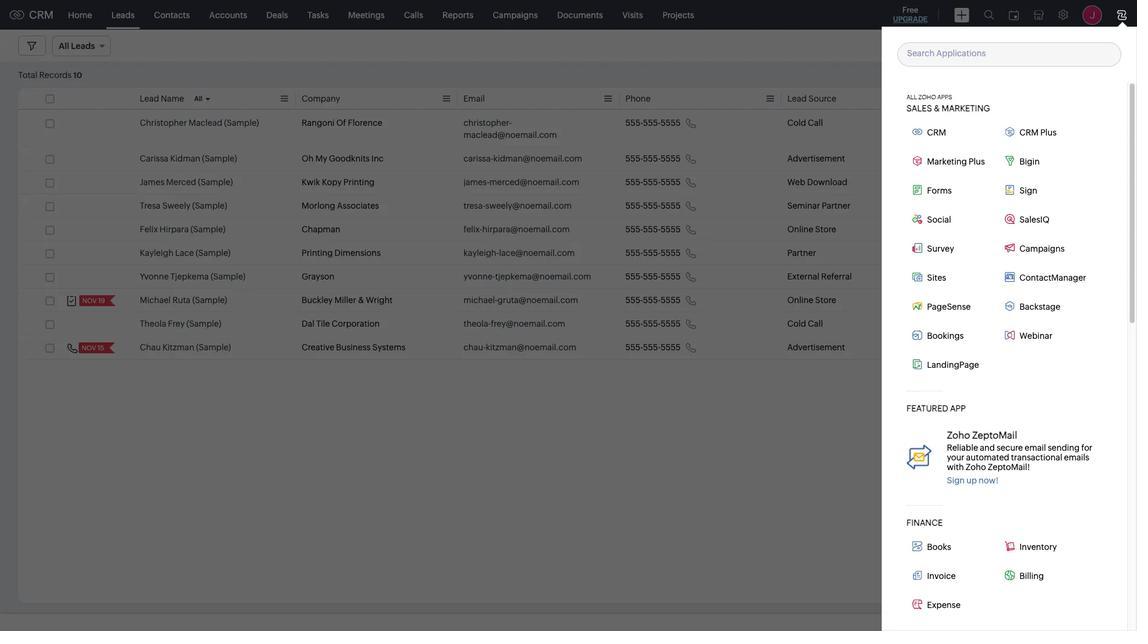 Task type: describe. For each thing, give the bounding box(es) containing it.
sweely@noemail.com
[[485, 201, 572, 211]]

555-555-5555 for christopher- maclead@noemail.com
[[625, 118, 681, 128]]

survey link
[[907, 240, 999, 257]]

yvonne-tjepkema@noemail.com link
[[464, 271, 591, 283]]

landingpage
[[927, 360, 979, 369]]

1 horizontal spatial printing
[[343, 177, 375, 187]]

accounts
[[209, 10, 247, 20]]

seminar
[[787, 201, 820, 211]]

0 vertical spatial partner
[[822, 201, 851, 211]]

tresa sweely (sample) link
[[140, 200, 227, 212]]

0 vertical spatial sign
[[1020, 185, 1037, 195]]

5555 for tresa-sweely@noemail.com
[[661, 201, 681, 211]]

cold call for theola-frey@noemail.com
[[787, 319, 823, 329]]

555-555-5555 for carissa-kidman@noemail.com
[[625, 154, 681, 163]]

dal
[[302, 319, 314, 329]]

lace
[[175, 248, 194, 258]]

calls link
[[394, 0, 433, 29]]

felix-hirpara@noemail.com link
[[464, 223, 570, 235]]

featured app
[[907, 403, 966, 413]]

(sample) for chau kitzman (sample)
[[196, 343, 231, 352]]

kidman
[[170, 154, 200, 163]]

source
[[808, 94, 836, 103]]

documents link
[[548, 0, 613, 29]]

search image
[[984, 10, 994, 20]]

1 online from the top
[[787, 225, 813, 234]]

peterson for carissa-kidman@noemail.com
[[976, 154, 1010, 163]]

2 online store from the top
[[787, 295, 836, 305]]

visits link
[[613, 0, 653, 29]]

row group containing christopher maclead (sample)
[[18, 111, 1137, 359]]

dal tile corporation
[[302, 319, 380, 329]]

0 vertical spatial marketing
[[942, 103, 990, 113]]

calls
[[404, 10, 423, 20]]

call for christopher- maclead@noemail.com
[[808, 118, 823, 128]]

theola-frey@noemail.com link
[[464, 318, 565, 330]]

tresa-sweely@noemail.com link
[[464, 200, 572, 212]]

actions
[[1069, 41, 1099, 50]]

maclead@noemail.com
[[464, 130, 557, 140]]

555-555-5555 for kayleigh-lace@noemail.com
[[625, 248, 681, 258]]

19
[[98, 297, 105, 304]]

buckley
[[302, 295, 333, 305]]

ruta
[[172, 295, 191, 305]]

yvonne tjepkema (sample)
[[140, 272, 245, 281]]

finance
[[907, 518, 943, 527]]

james down sites link
[[949, 295, 974, 305]]

cold for christopher- maclead@noemail.com
[[787, 118, 806, 128]]

james for theola-frey@noemail.com
[[949, 319, 974, 329]]

external referral
[[787, 272, 852, 281]]

nov 15
[[82, 344, 104, 352]]

profile image
[[1083, 5, 1102, 25]]

felix-hirpara@noemail.com
[[464, 225, 570, 234]]

theola-
[[464, 319, 491, 329]]

campaigns link for survey 'link'
[[999, 240, 1091, 257]]

james for felix-hirpara@noemail.com
[[949, 225, 974, 234]]

home link
[[58, 0, 102, 29]]

upgrade
[[893, 15, 928, 24]]

james peterson for theola-frey@noemail.com
[[949, 319, 1010, 329]]

chau kitzman (sample) link
[[140, 341, 231, 353]]

1 horizontal spatial crm
[[927, 127, 946, 137]]

now!
[[979, 475, 999, 485]]

meetings
[[348, 10, 385, 20]]

nov for chau
[[82, 344, 96, 352]]

10 5555 from the top
[[661, 343, 681, 352]]

james for yvonne-tjepkema@noemail.com
[[949, 272, 974, 281]]

goodknits
[[329, 154, 370, 163]]

campaigns link for the reports link
[[483, 0, 548, 29]]

0 vertical spatial crm link
[[10, 8, 54, 21]]

featured
[[907, 403, 948, 413]]

peterson for james-merced@noemail.com
[[976, 177, 1010, 187]]

forms link
[[907, 182, 999, 199]]

lead inside button
[[992, 41, 1012, 50]]

1 online store from the top
[[787, 225, 836, 234]]

projects link
[[653, 0, 704, 29]]

zeptomail
[[972, 429, 1017, 441]]

web
[[787, 177, 805, 187]]

0 vertical spatial campaigns
[[493, 10, 538, 20]]

kopy
[[322, 177, 342, 187]]

tresa-
[[464, 201, 485, 211]]

gruta@noemail.com
[[497, 295, 578, 305]]

visits
[[622, 10, 643, 20]]

billing
[[1020, 571, 1044, 581]]

documents
[[557, 10, 603, 20]]

records
[[39, 70, 72, 80]]

plus for crm plus
[[1040, 127, 1057, 137]]

reports link
[[433, 0, 483, 29]]

printing dimensions
[[302, 248, 381, 258]]

free
[[902, 5, 918, 15]]

9 james peterson from the top
[[949, 343, 1010, 352]]

555-555-5555 for yvonne-tjepkema@noemail.com
[[625, 272, 681, 281]]

company
[[302, 94, 340, 103]]

creative business systems
[[302, 343, 406, 352]]

james for carissa-kidman@noemail.com
[[949, 154, 974, 163]]

1 vertical spatial zoho
[[947, 429, 970, 441]]

peterson for yvonne-tjepkema@noemail.com
[[976, 272, 1010, 281]]

morlong
[[302, 201, 335, 211]]

emails
[[1064, 452, 1089, 462]]

buckley miller & wright
[[302, 295, 393, 305]]

(sample) for theola frey (sample)
[[186, 319, 221, 329]]

lace@noemail.com
[[499, 248, 575, 258]]

7 james peterson from the top
[[949, 295, 1010, 305]]

backstage link
[[999, 298, 1091, 315]]

carissa kidman (sample)
[[140, 154, 237, 163]]

plus for marketing plus
[[969, 156, 985, 166]]

michael
[[140, 295, 171, 305]]

inventory
[[1020, 542, 1057, 552]]

inc
[[371, 154, 384, 163]]

555-555-5555 for tresa-sweely@noemail.com
[[625, 201, 681, 211]]

5555 for carissa-kidman@noemail.com
[[661, 154, 681, 163]]

all for all zoho apps
[[907, 93, 917, 100]]

2 horizontal spatial crm
[[1020, 127, 1039, 137]]

kidman@noemail.com
[[493, 154, 582, 163]]

0 vertical spatial &
[[934, 103, 940, 113]]

(sample) for james merced (sample)
[[198, 177, 233, 187]]

christopher-
[[464, 118, 512, 128]]

wright
[[366, 295, 393, 305]]

up
[[966, 475, 977, 485]]

theola frey (sample) link
[[140, 318, 221, 330]]

contactmanager
[[1020, 273, 1086, 282]]

miller
[[334, 295, 356, 305]]

kayleigh lace (sample) link
[[140, 247, 231, 259]]

james peterson for christopher- maclead@noemail.com
[[949, 118, 1010, 128]]

peterson for felix-hirpara@noemail.com
[[976, 225, 1010, 234]]

systems
[[372, 343, 406, 352]]

(sample) for carissa kidman (sample)
[[202, 154, 237, 163]]

chau-
[[464, 343, 486, 352]]

kayleigh-lace@noemail.com
[[464, 248, 575, 258]]

0 horizontal spatial crm
[[29, 8, 54, 21]]

5555 for christopher- maclead@noemail.com
[[661, 118, 681, 128]]

chau kitzman (sample)
[[140, 343, 231, 352]]

kayleigh lace (sample)
[[140, 248, 231, 258]]

1 horizontal spatial crm link
[[907, 124, 999, 141]]

(sample) for felix hirpara (sample)
[[190, 225, 225, 234]]

kwik
[[302, 177, 320, 187]]

grayson
[[302, 272, 334, 281]]

cold call for christopher- maclead@noemail.com
[[787, 118, 823, 128]]

sign inside zoho zeptomail reliable and secure email sending for your automated transactional emails with zoho zeptomail! sign up now!
[[947, 475, 965, 485]]

sign up now! link
[[947, 475, 999, 485]]

contacts link
[[144, 0, 200, 29]]

8 5555 from the top
[[661, 295, 681, 305]]

5555 for kayleigh-lace@noemail.com
[[661, 248, 681, 258]]

email
[[1025, 443, 1046, 452]]

carissa-kidman@noemail.com link
[[464, 152, 582, 165]]



Task type: locate. For each thing, give the bounding box(es) containing it.
peterson down pagesense link at top right
[[976, 319, 1010, 329]]

0 horizontal spatial crm link
[[10, 8, 54, 21]]

0 vertical spatial cold
[[787, 118, 806, 128]]

&
[[934, 103, 940, 113], [358, 295, 364, 305]]

5 peterson from the top
[[976, 248, 1010, 258]]

1 cold call from the top
[[787, 118, 823, 128]]

search element
[[977, 0, 1002, 30]]

call for theola-frey@noemail.com
[[808, 319, 823, 329]]

5 5555 from the top
[[661, 225, 681, 234]]

0 horizontal spatial &
[[358, 295, 364, 305]]

(sample) for tresa sweely (sample)
[[192, 201, 227, 211]]

printing
[[343, 177, 375, 187], [302, 248, 333, 258]]

marketing down the apps
[[942, 103, 990, 113]]

dimensions
[[334, 248, 381, 258]]

0 horizontal spatial printing
[[302, 248, 333, 258]]

lead left owner
[[949, 94, 968, 103]]

crm link down sales & marketing
[[907, 124, 999, 141]]

projects
[[662, 10, 694, 20]]

crm left home
[[29, 8, 54, 21]]

(sample) right ruta
[[192, 295, 227, 305]]

lead left name
[[140, 94, 159, 103]]

9 555-555-5555 from the top
[[625, 319, 681, 329]]

calendar image
[[1009, 10, 1019, 20]]

james for kayleigh-lace@noemail.com
[[949, 248, 974, 258]]

1 advertisement from the top
[[787, 154, 845, 163]]

crm plus link
[[999, 124, 1091, 141]]

0 vertical spatial plus
[[1040, 127, 1057, 137]]

automated
[[966, 452, 1009, 462]]

5 james peterson from the top
[[949, 248, 1010, 258]]

peterson down marketing plus
[[976, 177, 1010, 187]]

0 horizontal spatial partner
[[787, 248, 816, 258]]

crm link left home link
[[10, 8, 54, 21]]

james right 'sites'
[[949, 272, 974, 281]]

(sample) for kayleigh lace (sample)
[[196, 248, 231, 258]]

lead owner
[[949, 94, 997, 103]]

2 store from the top
[[815, 295, 836, 305]]

nov for michael
[[82, 297, 97, 304]]

cold down external
[[787, 319, 806, 329]]

2 call from the top
[[808, 319, 823, 329]]

james peterson for yvonne-tjepkema@noemail.com
[[949, 272, 1010, 281]]

crm down sales & marketing
[[927, 127, 946, 137]]

online down seminar
[[787, 225, 813, 234]]

maclead
[[189, 118, 222, 128]]

1 vertical spatial campaigns
[[1020, 244, 1065, 253]]

merced
[[166, 177, 196, 187]]

5555 for james-merced@noemail.com
[[661, 177, 681, 187]]

peterson up landingpage at the right
[[976, 343, 1010, 352]]

6 james peterson from the top
[[949, 272, 1010, 281]]

campaigns link right reports
[[483, 0, 548, 29]]

0 horizontal spatial sign
[[947, 475, 965, 485]]

(sample) for michael ruta (sample)
[[192, 295, 227, 305]]

online
[[787, 225, 813, 234], [787, 295, 813, 305]]

yvonne
[[140, 272, 169, 281]]

all zoho apps
[[907, 93, 952, 100]]

1 vertical spatial advertisement
[[787, 343, 845, 352]]

1 peterson from the top
[[976, 118, 1010, 128]]

1 vertical spatial cold call
[[787, 319, 823, 329]]

call down external referral
[[808, 319, 823, 329]]

cold
[[787, 118, 806, 128], [787, 319, 806, 329]]

8 peterson from the top
[[976, 319, 1010, 329]]

james for james-merced@noemail.com
[[949, 177, 974, 187]]

& down all zoho apps
[[934, 103, 940, 113]]

0 horizontal spatial all
[[194, 95, 202, 102]]

marketing plus link
[[907, 153, 999, 170]]

download
[[807, 177, 847, 187]]

1 cold from the top
[[787, 118, 806, 128]]

navigation
[[1077, 66, 1119, 84]]

(sample) right kitzman
[[196, 343, 231, 352]]

peterson for christopher- maclead@noemail.com
[[976, 118, 1010, 128]]

my
[[315, 154, 327, 163]]

2 cold from the top
[[787, 319, 806, 329]]

kitzman@noemail.com
[[486, 343, 576, 352]]

3 5555 from the top
[[661, 177, 681, 187]]

expense link
[[907, 596, 999, 613]]

peterson down owner
[[976, 118, 1010, 128]]

james peterson down survey 'link'
[[949, 272, 1010, 281]]

(sample) right "maclead"
[[224, 118, 259, 128]]

0 vertical spatial campaigns link
[[483, 0, 548, 29]]

cold for theola-frey@noemail.com
[[787, 319, 806, 329]]

sending
[[1048, 443, 1080, 452]]

(sample) right lace
[[196, 248, 231, 258]]

james peterson for james-merced@noemail.com
[[949, 177, 1010, 187]]

& right 'miller'
[[358, 295, 364, 305]]

2 cold call from the top
[[787, 319, 823, 329]]

zoho up 'sales'
[[918, 93, 936, 100]]

secure
[[997, 443, 1023, 452]]

james up forms link
[[949, 154, 974, 163]]

campaigns link
[[483, 0, 548, 29], [999, 240, 1091, 257]]

1 call from the top
[[808, 118, 823, 128]]

michael-
[[464, 295, 497, 305]]

1 5555 from the top
[[661, 118, 681, 128]]

555-555-5555 for felix-hirpara@noemail.com
[[625, 225, 681, 234]]

lead for lead source
[[787, 94, 807, 103]]

1 horizontal spatial sign
[[1020, 185, 1037, 195]]

1 james peterson from the top
[[949, 118, 1010, 128]]

1 vertical spatial printing
[[302, 248, 333, 258]]

for
[[1081, 443, 1093, 452]]

0 horizontal spatial campaigns link
[[483, 0, 548, 29]]

lead for lead owner
[[949, 94, 968, 103]]

james peterson up forms link
[[949, 154, 1010, 163]]

5555 for theola-frey@noemail.com
[[661, 319, 681, 329]]

online store down external referral
[[787, 295, 836, 305]]

0 vertical spatial store
[[815, 225, 836, 234]]

books
[[927, 542, 951, 552]]

webinar link
[[999, 327, 1091, 344]]

peterson right pagesense
[[976, 295, 1010, 305]]

555-
[[625, 118, 643, 128], [643, 118, 661, 128], [625, 154, 643, 163], [643, 154, 661, 163], [625, 177, 643, 187], [643, 177, 661, 187], [625, 201, 643, 211], [643, 201, 661, 211], [625, 225, 643, 234], [643, 225, 661, 234], [625, 248, 643, 258], [643, 248, 661, 258], [625, 272, 643, 281], [643, 272, 661, 281], [625, 295, 643, 305], [643, 295, 661, 305], [625, 319, 643, 329], [643, 319, 661, 329], [625, 343, 643, 352], [643, 343, 661, 352]]

sign down bigin on the right
[[1020, 185, 1037, 195]]

3 555-555-5555 from the top
[[625, 177, 681, 187]]

james-merced@noemail.com link
[[464, 176, 579, 188]]

0 horizontal spatial campaigns
[[493, 10, 538, 20]]

3 james peterson from the top
[[949, 177, 1010, 187]]

external
[[787, 272, 819, 281]]

store down seminar partner
[[815, 225, 836, 234]]

0 vertical spatial cold call
[[787, 118, 823, 128]]

christopher
[[140, 118, 187, 128]]

invoice link
[[907, 567, 999, 584]]

6 555-555-5555 from the top
[[625, 248, 681, 258]]

6 5555 from the top
[[661, 248, 681, 258]]

james up survey 'link'
[[949, 225, 974, 234]]

profile element
[[1075, 0, 1109, 29]]

all for all
[[194, 95, 202, 102]]

transactional
[[1011, 452, 1062, 462]]

4 5555 from the top
[[661, 201, 681, 211]]

peterson for kayleigh-lace@noemail.com
[[976, 248, 1010, 258]]

(sample) for christopher maclead (sample)
[[224, 118, 259, 128]]

james peterson down pagesense link at top right
[[949, 319, 1010, 329]]

peterson up sites link
[[976, 248, 1010, 258]]

3 peterson from the top
[[976, 177, 1010, 187]]

plus up forms link
[[969, 156, 985, 166]]

tresa
[[140, 201, 161, 211]]

9 5555 from the top
[[661, 319, 681, 329]]

james peterson down marketing plus
[[949, 177, 1010, 187]]

1 horizontal spatial campaigns link
[[999, 240, 1091, 257]]

5 555-555-5555 from the top
[[625, 225, 681, 234]]

0 vertical spatial online
[[787, 225, 813, 234]]

2 online from the top
[[787, 295, 813, 305]]

peterson up survey 'link'
[[976, 225, 1010, 234]]

10 555-555-5555 from the top
[[625, 343, 681, 352]]

crm up bigin on the right
[[1020, 127, 1039, 137]]

james peterson for felix-hirpara@noemail.com
[[949, 225, 1010, 234]]

campaigns down salesiq link
[[1020, 244, 1065, 253]]

nov left 15
[[82, 344, 96, 352]]

lead
[[992, 41, 1012, 50], [140, 94, 159, 103], [787, 94, 807, 103], [949, 94, 968, 103]]

1 horizontal spatial plus
[[1040, 127, 1057, 137]]

7 5555 from the top
[[661, 272, 681, 281]]

sales & marketing
[[907, 103, 990, 113]]

store down external referral
[[815, 295, 836, 305]]

4 james peterson from the top
[[949, 225, 1010, 234]]

james merced (sample)
[[140, 177, 233, 187]]

create menu element
[[947, 0, 977, 29]]

total records 10
[[18, 70, 82, 80]]

online store down seminar partner
[[787, 225, 836, 234]]

frey@noemail.com
[[491, 319, 565, 329]]

hirpara@noemail.com
[[482, 225, 570, 234]]

2 555-555-5555 from the top
[[625, 154, 681, 163]]

partner up external
[[787, 248, 816, 258]]

2 james peterson from the top
[[949, 154, 1010, 163]]

row group
[[18, 111, 1137, 359]]

8 james peterson from the top
[[949, 319, 1010, 329]]

james for christopher- maclead@noemail.com
[[949, 118, 974, 128]]

web download
[[787, 177, 847, 187]]

lead right create
[[992, 41, 1012, 50]]

1 vertical spatial partner
[[787, 248, 816, 258]]

all up christopher maclead (sample)
[[194, 95, 202, 102]]

8 555-555-5555 from the top
[[625, 295, 681, 305]]

(sample) right kidman
[[202, 154, 237, 163]]

create menu image
[[954, 8, 969, 22]]

(sample) up kayleigh lace (sample) "link"
[[190, 225, 225, 234]]

felix-
[[464, 225, 482, 234]]

2 peterson from the top
[[976, 154, 1010, 163]]

tresa sweely (sample)
[[140, 201, 227, 211]]

zoho up sign up now! link
[[966, 462, 986, 472]]

bookings
[[927, 331, 964, 340]]

peterson left bigin on the right
[[976, 154, 1010, 163]]

carissa-
[[464, 154, 493, 163]]

marketing up forms link
[[927, 156, 967, 166]]

peterson down survey 'link'
[[976, 272, 1010, 281]]

james peterson up landingpage at the right
[[949, 343, 1010, 352]]

oh
[[302, 154, 314, 163]]

cold call down lead source
[[787, 118, 823, 128]]

& inside row group
[[358, 295, 364, 305]]

chau
[[140, 343, 161, 352]]

1 vertical spatial online
[[787, 295, 813, 305]]

business
[[336, 343, 371, 352]]

0 vertical spatial advertisement
[[787, 154, 845, 163]]

landingpage link
[[907, 356, 999, 373]]

campaigns link up contactmanager link
[[999, 240, 1091, 257]]

0 vertical spatial call
[[808, 118, 823, 128]]

seminar partner
[[787, 201, 851, 211]]

nov 19 link
[[79, 295, 106, 306]]

rangoni
[[302, 118, 335, 128]]

crm plus
[[1020, 127, 1057, 137]]

free upgrade
[[893, 5, 928, 24]]

campaigns right reports
[[493, 10, 538, 20]]

nov 19
[[82, 297, 105, 304]]

0 vertical spatial nov
[[82, 297, 97, 304]]

cold down lead source
[[787, 118, 806, 128]]

partner down download
[[822, 201, 851, 211]]

6 peterson from the top
[[976, 272, 1010, 281]]

4 555-555-5555 from the top
[[625, 201, 681, 211]]

555-555-5555 for james-merced@noemail.com
[[625, 177, 681, 187]]

15
[[98, 344, 104, 352]]

backstage
[[1020, 302, 1060, 311]]

(sample) right merced
[[198, 177, 233, 187]]

lead left source
[[787, 94, 807, 103]]

lead for lead name
[[140, 94, 159, 103]]

bigin
[[1020, 156, 1040, 166]]

felix hirpara (sample)
[[140, 225, 225, 234]]

(sample) down james merced (sample) link
[[192, 201, 227, 211]]

online down external
[[787, 295, 813, 305]]

james peterson for kayleigh-lace@noemail.com
[[949, 248, 1010, 258]]

plus up bigin link
[[1040, 127, 1057, 137]]

all up 'sales'
[[907, 93, 917, 100]]

(sample) inside 'link'
[[192, 201, 227, 211]]

0 vertical spatial zoho
[[918, 93, 936, 100]]

peterson for theola-frey@noemail.com
[[976, 319, 1010, 329]]

2 5555 from the top
[[661, 154, 681, 163]]

yvonne-tjepkema@noemail.com
[[464, 272, 591, 281]]

1 vertical spatial nov
[[82, 344, 96, 352]]

james peterson up sites link
[[949, 248, 1010, 258]]

9 peterson from the top
[[976, 343, 1010, 352]]

cold call down external
[[787, 319, 823, 329]]

your
[[947, 452, 964, 462]]

james up sites link
[[949, 248, 974, 258]]

1 horizontal spatial campaigns
[[1020, 244, 1065, 253]]

1 vertical spatial call
[[808, 319, 823, 329]]

5555 for yvonne-tjepkema@noemail.com
[[661, 272, 681, 281]]

2 vertical spatial zoho
[[966, 462, 986, 472]]

james peterson down owner
[[949, 118, 1010, 128]]

1 vertical spatial campaigns link
[[999, 240, 1091, 257]]

theola-frey@noemail.com
[[464, 319, 565, 329]]

james peterson up survey 'link'
[[949, 225, 1010, 234]]

webinar
[[1020, 331, 1053, 340]]

james down marketing plus
[[949, 177, 974, 187]]

1 horizontal spatial partner
[[822, 201, 851, 211]]

1 vertical spatial sign
[[947, 475, 965, 485]]

(sample) for yvonne tjepkema (sample)
[[211, 272, 245, 281]]

10
[[73, 70, 82, 80]]

5555
[[661, 118, 681, 128], [661, 154, 681, 163], [661, 177, 681, 187], [661, 201, 681, 211], [661, 225, 681, 234], [661, 248, 681, 258], [661, 272, 681, 281], [661, 295, 681, 305], [661, 319, 681, 329], [661, 343, 681, 352]]

0 vertical spatial online store
[[787, 225, 836, 234]]

1 store from the top
[[815, 225, 836, 234]]

tresa-sweely@noemail.com
[[464, 201, 572, 211]]

reliable
[[947, 443, 978, 452]]

(sample) right tjepkema
[[211, 272, 245, 281]]

james up landingpage at the right
[[949, 343, 974, 352]]

1 vertical spatial online store
[[787, 295, 836, 305]]

sign down with
[[947, 475, 965, 485]]

1 vertical spatial &
[[358, 295, 364, 305]]

Search Applications text field
[[898, 43, 1137, 64]]

james peterson for carissa-kidman@noemail.com
[[949, 154, 1010, 163]]

christopher- maclead@noemail.com link
[[464, 117, 601, 141]]

theola frey (sample)
[[140, 319, 221, 329]]

kayleigh-lace@noemail.com link
[[464, 247, 575, 259]]

1 vertical spatial marketing
[[927, 156, 967, 166]]

nov left 19
[[82, 297, 97, 304]]

7 peterson from the top
[[976, 295, 1010, 305]]

4 peterson from the top
[[976, 225, 1010, 234]]

corporation
[[332, 319, 380, 329]]

james down pagesense link at top right
[[949, 319, 974, 329]]

printing up associates
[[343, 177, 375, 187]]

0 horizontal spatial plus
[[969, 156, 985, 166]]

1 horizontal spatial all
[[907, 93, 917, 100]]

(sample) right frey
[[186, 319, 221, 329]]

1 horizontal spatial &
[[934, 103, 940, 113]]

printing up grayson
[[302, 248, 333, 258]]

nov
[[82, 297, 97, 304], [82, 344, 96, 352]]

create lead button
[[952, 36, 1024, 56]]

call down lead source
[[808, 118, 823, 128]]

1 vertical spatial crm link
[[907, 124, 999, 141]]

1 vertical spatial cold
[[787, 319, 806, 329]]

pagesense
[[927, 302, 971, 311]]

invoice
[[927, 571, 956, 581]]

carissa
[[140, 154, 168, 163]]

5555 for felix-hirpara@noemail.com
[[661, 225, 681, 234]]

7 555-555-5555 from the top
[[625, 272, 681, 281]]

james peterson down sites link
[[949, 295, 1010, 305]]

555-555-5555 for theola-frey@noemail.com
[[625, 319, 681, 329]]

and
[[980, 443, 995, 452]]

yvonne-
[[464, 272, 495, 281]]

james up tresa
[[140, 177, 164, 187]]

yvonne tjepkema (sample) link
[[140, 271, 245, 283]]

books link
[[907, 538, 999, 555]]

bookings link
[[907, 327, 999, 344]]

1 vertical spatial store
[[815, 295, 836, 305]]

james down sales & marketing
[[949, 118, 974, 128]]

carissa kidman (sample) link
[[140, 152, 237, 165]]

0 vertical spatial printing
[[343, 177, 375, 187]]

james-merced@noemail.com
[[464, 177, 579, 187]]

zoho up reliable
[[947, 429, 970, 441]]

of
[[336, 118, 346, 128]]

nov 15 link
[[79, 343, 105, 353]]

email
[[464, 94, 485, 103]]

2 advertisement from the top
[[787, 343, 845, 352]]

1 555-555-5555 from the top
[[625, 118, 681, 128]]

1 vertical spatial plus
[[969, 156, 985, 166]]

chapman
[[302, 225, 340, 234]]



Task type: vqa. For each thing, say whether or not it's contained in the screenshot.


